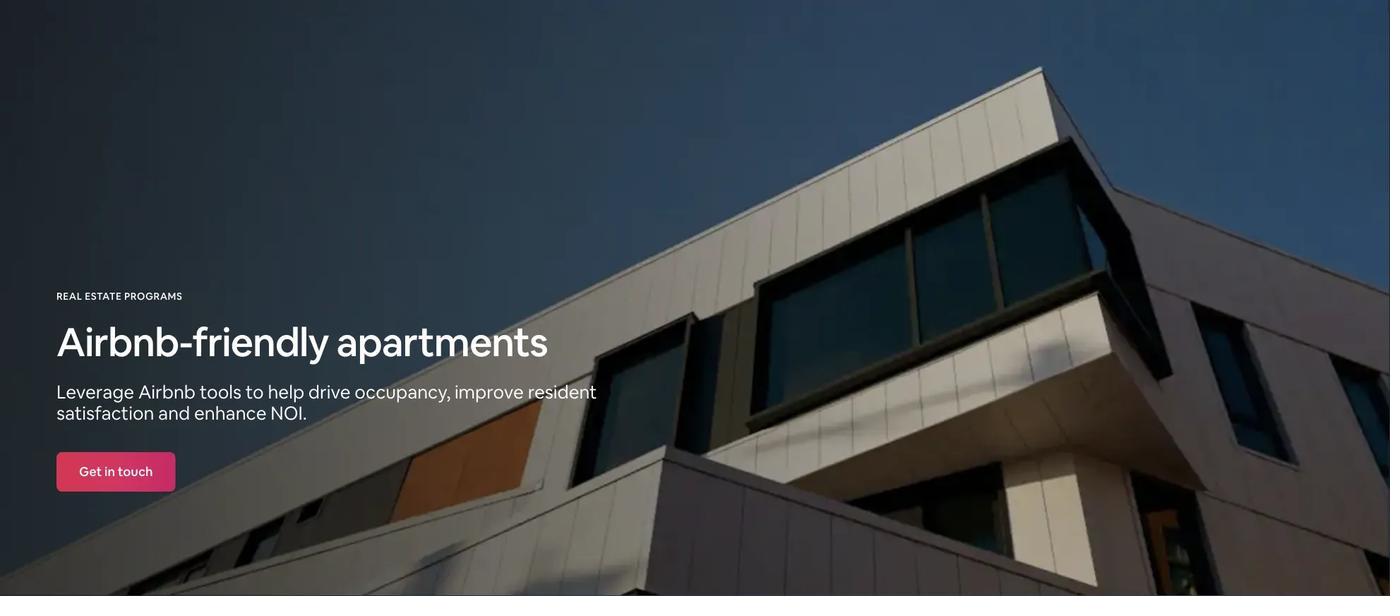 Task type: describe. For each thing, give the bounding box(es) containing it.
airbnb
[[138, 380, 196, 404]]

programs
[[124, 290, 182, 303]]

estate
[[85, 290, 122, 303]]

enhance
[[194, 402, 267, 425]]

resident
[[528, 380, 597, 404]]

airbnb-friendly apartments
[[56, 317, 548, 368]]

airbnb-
[[56, 317, 192, 368]]

satisfaction
[[56, 402, 154, 425]]

real
[[56, 290, 82, 303]]



Task type: locate. For each thing, give the bounding box(es) containing it.
to
[[246, 380, 264, 404]]

real estate programs
[[56, 290, 182, 303]]

friendly
[[192, 317, 329, 368]]

occupancy,
[[355, 380, 451, 404]]

help
[[268, 380, 304, 404]]

apartments
[[336, 317, 548, 368]]

improve
[[455, 380, 524, 404]]

tools
[[200, 380, 242, 404]]

and
[[158, 402, 190, 425]]

leverage airbnb tools to help drive occupancy, improve resident satisfaction and enhance noi.
[[56, 380, 597, 425]]

noi.
[[271, 402, 307, 425]]

leverage
[[56, 380, 134, 404]]

drive
[[308, 380, 351, 404]]



Task type: vqa. For each thing, say whether or not it's contained in the screenshot.
NOI.
yes



